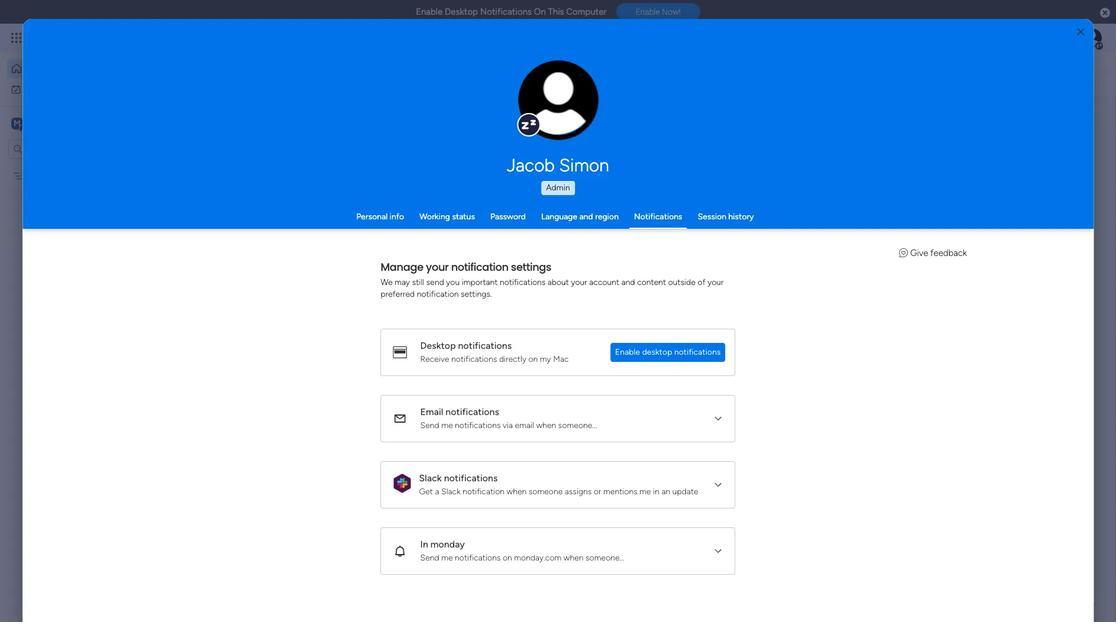 Task type: describe. For each thing, give the bounding box(es) containing it.
or
[[594, 486, 601, 497]]

settings.
[[461, 289, 492, 299]]

1 horizontal spatial workspace
[[346, 260, 386, 270]]

desktop notifications receive notifications directly on my mac
[[420, 340, 569, 364]]

0 vertical spatial notification
[[451, 259, 508, 274]]

my board
[[28, 171, 63, 181]]

we
[[381, 277, 393, 287]]

home
[[27, 63, 50, 73]]

a
[[435, 486, 439, 497]]

teammates
[[355, 405, 403, 416]]

notifications link
[[634, 212, 682, 222]]

personal
[[356, 212, 388, 222]]

send
[[426, 277, 444, 287]]

about
[[548, 277, 569, 287]]

language
[[541, 212, 577, 222]]

slack notifications get a slack notification when someone assigns or mentions me in an update
[[419, 472, 698, 497]]

personal info
[[356, 212, 404, 222]]

in monday send me notifications on monday.com when someone...
[[420, 539, 624, 563]]

0 vertical spatial desktop
[[445, 7, 478, 17]]

update
[[672, 486, 698, 497]]

password
[[490, 212, 526, 222]]

receive
[[420, 354, 449, 364]]

may
[[395, 277, 410, 287]]

1 vertical spatial notifications
[[634, 212, 682, 222]]

desktop
[[642, 347, 672, 357]]

status
[[452, 212, 475, 222]]

language and region link
[[541, 212, 619, 222]]

manage
[[381, 259, 423, 274]]

email
[[420, 406, 443, 417]]

password link
[[490, 212, 526, 222]]

your right the of at right top
[[708, 277, 724, 287]]

via
[[503, 420, 513, 430]]

notifications inside in monday send me notifications on monday.com when someone...
[[455, 553, 501, 563]]

still
[[412, 277, 424, 287]]

v2 user feedback image
[[899, 248, 908, 258]]

work management > main workspace link
[[228, 144, 393, 277]]

computer
[[566, 7, 607, 17]]

when inside slack notifications get a slack notification when someone assigns or mentions me in an update
[[507, 486, 527, 497]]

session history link
[[698, 212, 754, 222]]

enable for enable now!
[[636, 7, 660, 17]]

you
[[446, 277, 460, 287]]

0 horizontal spatial notifications
[[480, 7, 532, 17]]

when for notifications
[[536, 420, 556, 430]]

start
[[424, 405, 443, 416]]

working status
[[419, 212, 475, 222]]

select product image
[[11, 32, 22, 44]]

jacob simon
[[507, 155, 609, 176]]

>
[[319, 260, 324, 270]]

workspace image
[[11, 117, 23, 130]]

feedback
[[930, 248, 967, 258]]

info
[[390, 212, 404, 222]]

enable desktop notifications on this computer
[[416, 7, 607, 17]]

account
[[589, 277, 619, 287]]

on
[[534, 7, 546, 17]]

desktop inside desktop notifications receive notifications directly on my mac
[[420, 340, 456, 351]]

an
[[662, 486, 670, 497]]

give feedback
[[910, 248, 967, 258]]

notifications inside manage your notification settings we may still send you important notifications about your account and content outside of your preferred notification settings.
[[500, 277, 546, 287]]

your right about
[[571, 277, 587, 287]]

your up the send
[[426, 259, 449, 274]]

region
[[595, 212, 619, 222]]

this
[[548, 7, 564, 17]]

change
[[533, 107, 560, 116]]

1 vertical spatial work
[[248, 260, 266, 270]]

my work button
[[7, 80, 127, 98]]

and inside manage your notification settings we may still send you important notifications about your account and content outside of your preferred notification settings.
[[621, 277, 635, 287]]

mac
[[553, 354, 569, 364]]

close image
[[1077, 28, 1084, 36]]

jacob simon button
[[395, 155, 721, 176]]

management
[[268, 260, 317, 270]]

main workspace
[[27, 117, 97, 129]]

give
[[910, 248, 928, 258]]

change profile picture
[[533, 107, 583, 126]]

my work
[[26, 84, 57, 94]]

jacob
[[507, 155, 555, 176]]

admin
[[546, 183, 570, 193]]

me for monday
[[441, 553, 453, 563]]

mentions
[[603, 486, 637, 497]]



Task type: vqa. For each thing, say whether or not it's contained in the screenshot.
your
yes



Task type: locate. For each thing, give the bounding box(es) containing it.
monday
[[430, 539, 465, 550]]

history
[[728, 212, 754, 222]]

0 horizontal spatial main
[[27, 117, 48, 129]]

me inside in monday send me notifications on monday.com when someone...
[[441, 553, 453, 563]]

my board list box
[[0, 163, 151, 345]]

0 vertical spatial send
[[420, 420, 439, 430]]

when left the someone
[[507, 486, 527, 497]]

and left content
[[621, 277, 635, 287]]

2 horizontal spatial and
[[621, 277, 635, 287]]

slack right a
[[441, 486, 461, 497]]

1 horizontal spatial work
[[248, 260, 266, 270]]

2 vertical spatial when
[[564, 553, 584, 563]]

now!
[[662, 7, 681, 17]]

0 vertical spatial notifications
[[480, 7, 532, 17]]

2 vertical spatial and
[[405, 405, 421, 416]]

0 horizontal spatial when
[[507, 486, 527, 497]]

1 horizontal spatial when
[[536, 420, 556, 430]]

my down the home
[[26, 84, 37, 94]]

working status link
[[419, 212, 475, 222]]

invite
[[308, 405, 331, 416]]

1 vertical spatial and
[[621, 277, 635, 287]]

someone... inside in monday send me notifications on monday.com when someone...
[[586, 553, 624, 563]]

send for in
[[420, 553, 439, 563]]

0 horizontal spatial work
[[39, 84, 57, 94]]

1 vertical spatial me
[[640, 486, 651, 497]]

outside
[[668, 277, 696, 287]]

my for my work
[[26, 84, 37, 94]]

email
[[515, 420, 534, 430]]

0 vertical spatial on
[[528, 354, 538, 364]]

of
[[698, 277, 705, 287]]

main right workspace "image"
[[27, 117, 48, 129]]

main right >
[[326, 260, 344, 270]]

me inside email notifications send me notifications via email when someone...
[[441, 420, 453, 430]]

someone... for in monday
[[586, 553, 624, 563]]

work down the home
[[39, 84, 57, 94]]

m
[[14, 118, 21, 128]]

0 vertical spatial someone...
[[558, 420, 597, 430]]

0 horizontal spatial on
[[503, 553, 512, 563]]

notifications inside "button"
[[674, 347, 721, 357]]

when inside email notifications send me notifications via email when someone...
[[536, 420, 556, 430]]

notification inside slack notifications get a slack notification when someone assigns or mentions me in an update
[[463, 486, 505, 497]]

2 vertical spatial notification
[[463, 486, 505, 497]]

enable for enable desktop notifications on this computer
[[416, 7, 443, 17]]

on
[[528, 354, 538, 364], [503, 553, 512, 563]]

when right email
[[536, 420, 556, 430]]

me down 'monday'
[[441, 553, 453, 563]]

on left my
[[528, 354, 538, 364]]

enable
[[416, 7, 443, 17], [636, 7, 660, 17], [615, 347, 640, 357]]

on for monday
[[503, 553, 512, 563]]

main inside workspace selection element
[[27, 117, 48, 129]]

my inside button
[[26, 84, 37, 94]]

0 vertical spatial slack
[[419, 472, 442, 484]]

1 horizontal spatial notifications
[[634, 212, 682, 222]]

1 vertical spatial when
[[507, 486, 527, 497]]

1 vertical spatial my
[[28, 171, 39, 181]]

simon
[[559, 155, 609, 176]]

1 vertical spatial notification
[[417, 289, 459, 299]]

jacob simon image
[[1083, 28, 1102, 47]]

work
[[39, 84, 57, 94], [248, 260, 266, 270]]

1 vertical spatial workspace
[[346, 260, 386, 270]]

email notifications send me notifications via email when someone...
[[420, 406, 597, 430]]

picture
[[546, 117, 570, 126]]

2 horizontal spatial when
[[564, 553, 584, 563]]

session
[[698, 212, 726, 222]]

send down the in
[[420, 553, 439, 563]]

2 send from the top
[[420, 553, 439, 563]]

1 horizontal spatial on
[[528, 354, 538, 364]]

your right invite
[[334, 405, 353, 416]]

me
[[441, 420, 453, 430], [640, 486, 651, 497], [441, 553, 453, 563]]

1 vertical spatial send
[[420, 553, 439, 563]]

in
[[420, 539, 428, 550]]

notifications
[[500, 277, 546, 287], [458, 340, 512, 351], [674, 347, 721, 357], [451, 354, 497, 364], [446, 406, 499, 417], [455, 420, 501, 430], [444, 472, 498, 484], [455, 553, 501, 563]]

slack
[[419, 472, 442, 484], [441, 486, 461, 497]]

invite your teammates and start collaborating
[[308, 405, 502, 416]]

1 horizontal spatial and
[[579, 212, 593, 222]]

me inside slack notifications get a slack notification when someone assigns or mentions me in an update
[[640, 486, 651, 497]]

my inside list box
[[28, 171, 39, 181]]

on inside desktop notifications receive notifications directly on my mac
[[528, 354, 538, 364]]

on for notifications
[[528, 354, 538, 364]]

work inside button
[[39, 84, 57, 94]]

1 vertical spatial on
[[503, 553, 512, 563]]

get
[[419, 486, 433, 497]]

send inside email notifications send me notifications via email when someone...
[[420, 420, 439, 430]]

my
[[26, 84, 37, 94], [28, 171, 39, 181]]

someone...
[[558, 420, 597, 430], [586, 553, 624, 563]]

0 vertical spatial me
[[441, 420, 453, 430]]

option
[[0, 165, 151, 167]]

profile
[[562, 107, 583, 116]]

enable desktop notifications
[[615, 347, 721, 357]]

home button
[[7, 59, 127, 78]]

on left monday.com
[[503, 553, 512, 563]]

0 vertical spatial main
[[27, 117, 48, 129]]

someone
[[529, 486, 563, 497]]

enable desktop notifications button
[[610, 343, 725, 362]]

notification
[[451, 259, 508, 274], [417, 289, 459, 299], [463, 486, 505, 497]]

directly
[[499, 354, 526, 364]]

monday.com
[[514, 553, 561, 563]]

settings
[[511, 259, 551, 274]]

1 vertical spatial main
[[326, 260, 344, 270]]

enable inside enable now! button
[[636, 7, 660, 17]]

0 vertical spatial and
[[579, 212, 593, 222]]

workspace selection element
[[11, 116, 99, 132]]

important
[[462, 277, 498, 287]]

enable inside the "enable desktop notifications" "button"
[[615, 347, 640, 357]]

session history
[[698, 212, 754, 222]]

workspace up search in workspace field
[[50, 117, 97, 129]]

working
[[419, 212, 450, 222]]

personal info link
[[356, 212, 404, 222]]

0 vertical spatial my
[[26, 84, 37, 94]]

send down email
[[420, 420, 439, 430]]

enable now!
[[636, 7, 681, 17]]

content
[[637, 277, 666, 287]]

desktop
[[445, 7, 478, 17], [420, 340, 456, 351]]

1 vertical spatial someone...
[[586, 553, 624, 563]]

on inside in monday send me notifications on monday.com when someone...
[[503, 553, 512, 563]]

my for my board
[[28, 171, 39, 181]]

notifications left on
[[480, 7, 532, 17]]

enable now! button
[[616, 3, 700, 21]]

workspace up we
[[346, 260, 386, 270]]

someone... for email notifications
[[558, 420, 597, 430]]

give feedback link
[[899, 248, 967, 258]]

notifications right the region
[[634, 212, 682, 222]]

me left in
[[640, 486, 651, 497]]

0 vertical spatial when
[[536, 420, 556, 430]]

workspace
[[50, 117, 97, 129], [346, 260, 386, 270]]

language and region
[[541, 212, 619, 222]]

2 vertical spatial me
[[441, 553, 453, 563]]

enable for enable desktop notifications
[[615, 347, 640, 357]]

notification down the send
[[417, 289, 459, 299]]

0 horizontal spatial workspace
[[50, 117, 97, 129]]

collaborating
[[446, 405, 502, 416]]

me for notifications
[[441, 420, 453, 430]]

1 horizontal spatial main
[[326, 260, 344, 270]]

your
[[426, 259, 449, 274], [571, 277, 587, 287], [708, 277, 724, 287], [334, 405, 353, 416]]

slack up get
[[419, 472, 442, 484]]

notification right a
[[463, 486, 505, 497]]

and left start
[[405, 405, 421, 416]]

when inside in monday send me notifications on monday.com when someone...
[[564, 553, 584, 563]]

dapulse close image
[[1100, 7, 1110, 19]]

notifications inside slack notifications get a slack notification when someone assigns or mentions me in an update
[[444, 472, 498, 484]]

preferred
[[381, 289, 415, 299]]

change profile picture button
[[518, 60, 599, 141]]

0 vertical spatial work
[[39, 84, 57, 94]]

when for monday
[[564, 553, 584, 563]]

notification up important
[[451, 259, 508, 274]]

Search in workspace field
[[25, 142, 99, 156]]

manage your notification settings we may still send you important notifications about your account and content outside of your preferred notification settings.
[[381, 259, 724, 299]]

in
[[653, 486, 660, 497]]

assigns
[[565, 486, 592, 497]]

someone... inside email notifications send me notifications via email when someone...
[[558, 420, 597, 430]]

when right monday.com
[[564, 553, 584, 563]]

and left the region
[[579, 212, 593, 222]]

send inside in monday send me notifications on monday.com when someone...
[[420, 553, 439, 563]]

send for email
[[420, 420, 439, 430]]

1 vertical spatial slack
[[441, 486, 461, 497]]

notifications
[[480, 7, 532, 17], [634, 212, 682, 222]]

1 send from the top
[[420, 420, 439, 430]]

0 vertical spatial workspace
[[50, 117, 97, 129]]

work left management
[[248, 260, 266, 270]]

work management > main workspace
[[248, 260, 386, 270]]

my
[[540, 354, 551, 364]]

1 vertical spatial desktop
[[420, 340, 456, 351]]

my left board
[[28, 171, 39, 181]]

board
[[41, 171, 63, 181]]

send
[[420, 420, 439, 430], [420, 553, 439, 563]]

me down start
[[441, 420, 453, 430]]

0 horizontal spatial and
[[405, 405, 421, 416]]



